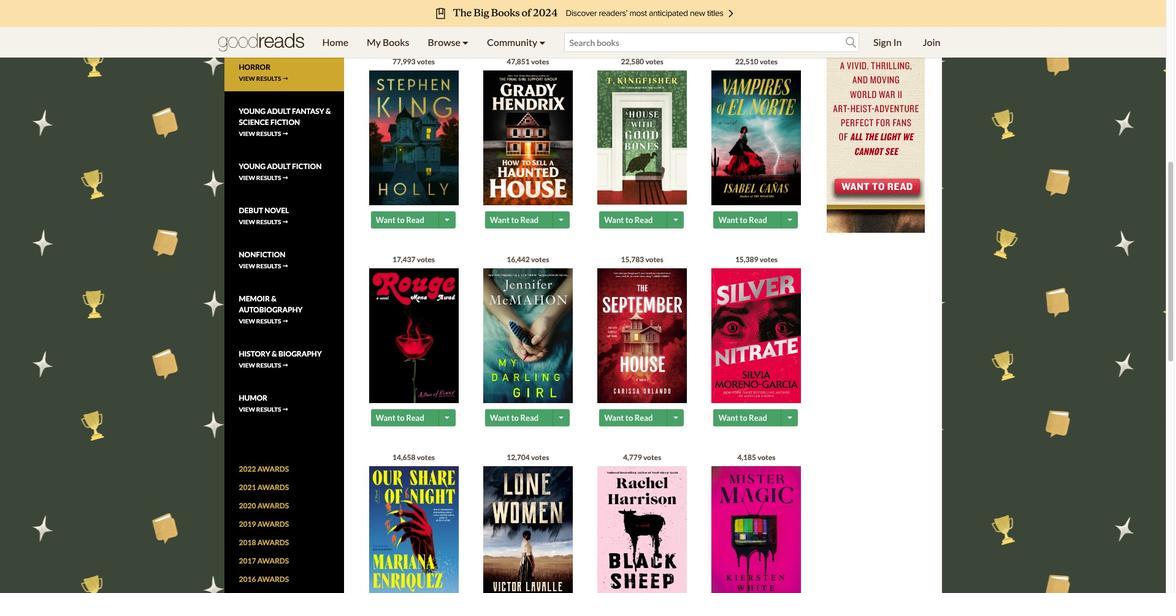 Task type: vqa. For each thing, say whether or not it's contained in the screenshot.
last
no



Task type: locate. For each thing, give the bounding box(es) containing it.
young for results
[[239, 162, 266, 171]]

want up 16,442
[[490, 215, 510, 225]]

4,779 votes
[[623, 453, 661, 462]]

want to read
[[376, 215, 424, 225], [490, 215, 539, 225], [604, 215, 653, 225], [719, 215, 767, 225], [376, 413, 424, 423], [490, 413, 539, 423], [604, 413, 653, 423], [719, 413, 767, 423]]

1 vertical spatial science
[[239, 118, 269, 127]]

awards for 2018 awards
[[257, 539, 289, 548]]

to up 12,704
[[511, 413, 519, 423]]

memoir & autobiography view results →
[[239, 295, 303, 325]]

results down autobiography
[[256, 318, 281, 325]]

adult up novel at the top of the page
[[267, 162, 291, 171]]

2 vertical spatial fiction
[[292, 162, 322, 171]]

novel
[[265, 206, 289, 216]]

want up 15,783 at the right top of page
[[604, 215, 624, 225]]

0 horizontal spatial ▾
[[462, 36, 469, 48]]

rouge by mona awad image
[[369, 268, 459, 404]]

view up young adult fiction view results →
[[239, 130, 255, 138]]

to up the 14,658
[[397, 413, 405, 423]]

read up 14,658 votes
[[406, 413, 424, 423]]

& right history on the left
[[272, 350, 277, 359]]

2 adult from the top
[[267, 162, 291, 171]]

want for 77,993
[[376, 215, 395, 225]]

7 results from the top
[[256, 318, 281, 325]]

votes right 4,185
[[758, 453, 776, 462]]

awards for 2016 awards
[[257, 576, 289, 585]]

votes down total
[[531, 57, 549, 66]]

my books link
[[358, 27, 419, 58]]

→ up horror view results →
[[282, 31, 289, 38]]

•
[[444, 33, 448, 47]]

results up horror at the top left
[[256, 31, 281, 38]]

fiction up horror at the top left
[[270, 19, 300, 28]]

0 vertical spatial science
[[239, 19, 269, 28]]

results inside memoir & autobiography view results →
[[256, 318, 281, 325]]

votes for 22,580 votes
[[646, 57, 664, 66]]

awards for 2017 awards
[[257, 557, 289, 566]]

view
[[239, 31, 255, 38], [239, 75, 255, 82], [239, 130, 255, 138], [239, 174, 255, 182], [239, 219, 255, 226], [239, 263, 255, 270], [239, 318, 255, 325], [239, 362, 255, 370], [239, 406, 255, 414]]

results down humor
[[256, 406, 281, 414]]

to up 4,779
[[626, 413, 633, 423]]

2 → from the top
[[282, 75, 289, 82]]

lone women by victor lavalle image
[[483, 467, 573, 594]]

awards up 2018 awards
[[257, 520, 289, 530]]

2021 awards
[[239, 484, 289, 493]]

2018
[[239, 539, 256, 548]]

view down nonfiction
[[239, 263, 255, 270]]

&
[[326, 107, 331, 116], [271, 295, 277, 304], [272, 350, 277, 359]]

adult
[[267, 107, 291, 116], [267, 162, 291, 171]]

votes right 16,442
[[531, 255, 549, 264]]

8 view from the top
[[239, 362, 255, 370]]

1 adult from the top
[[267, 107, 291, 116]]

join
[[923, 36, 941, 48]]

community
[[487, 36, 538, 48]]

to for 17,437 votes
[[397, 413, 405, 423]]

want to read for 77,993
[[376, 215, 424, 225]]

awards for 2021 awards
[[257, 484, 289, 493]]

want to read for 17,437
[[376, 413, 424, 423]]

votes right the 15,389
[[760, 255, 778, 264]]

browse ▾
[[428, 36, 469, 48]]

want up 12,704
[[490, 413, 510, 423]]

1 vertical spatial fiction
[[270, 118, 300, 127]]

view down debut
[[239, 219, 255, 226]]

history & biography view results →
[[239, 350, 322, 370]]

→ inside debut novel view results →
[[282, 219, 289, 226]]

3 awards from the top
[[257, 502, 289, 511]]

the most anticipated books of 2024 image
[[92, 0, 1074, 27]]

view up debut
[[239, 174, 255, 182]]

view up horror at the top left
[[239, 31, 255, 38]]

results inside humor view results →
[[256, 406, 281, 414]]

science inside science fiction view results →
[[239, 19, 269, 28]]

0 vertical spatial adult
[[267, 107, 291, 116]]

young for science
[[239, 107, 266, 116]]

humor
[[239, 394, 267, 403]]

want to read up 15,783 at the right top of page
[[604, 215, 653, 225]]

15,389
[[735, 255, 758, 264]]

77,993 votes
[[393, 57, 435, 66]]

adult inside young adult fiction view results →
[[267, 162, 291, 171]]

4 results from the top
[[256, 174, 281, 182]]

want to read button for 17,437
[[371, 410, 440, 427]]

awards down the 2021 awards
[[257, 502, 289, 511]]

science
[[239, 19, 269, 28], [239, 118, 269, 127]]

Search for books to add to your shelves search field
[[564, 33, 859, 52]]

view down history on the left
[[239, 362, 255, 370]]

awards down 2017 awards link
[[257, 576, 289, 585]]

fiction inside science fiction view results →
[[270, 19, 300, 28]]

2020
[[239, 502, 256, 511]]

7 awards from the top
[[257, 576, 289, 585]]

science up horror at the top left
[[239, 19, 269, 28]]

want to read up the 14,658
[[376, 413, 424, 423]]

want to read button up the 14,658
[[371, 410, 440, 427]]

6 → from the top
[[282, 263, 289, 270]]

want to read for 16,442
[[490, 413, 539, 423]]

results down horror at the top left
[[256, 75, 281, 82]]

votes right 77,993
[[417, 57, 435, 66]]

young inside young adult fantasy & science fiction view results →
[[239, 107, 266, 116]]

menu containing home
[[313, 27, 555, 58]]

want to read button
[[371, 211, 440, 229], [485, 211, 554, 229], [599, 211, 669, 229], [714, 211, 783, 229], [371, 410, 440, 427], [485, 410, 554, 427], [599, 410, 669, 427], [714, 410, 783, 427]]

young
[[239, 107, 266, 116], [239, 162, 266, 171]]

results down nonfiction
[[256, 263, 281, 270]]

want up 4,779
[[604, 413, 624, 423]]

7 → from the top
[[282, 318, 289, 325]]

& inside history & biography view results →
[[272, 350, 277, 359]]

Search books text field
[[564, 33, 859, 52]]

16,442
[[507, 255, 530, 264]]

1 horizontal spatial ▾
[[539, 36, 546, 48]]

want to read up 4,185
[[719, 413, 767, 423]]

want to read button up 15,783 at the right top of page
[[599, 211, 669, 229]]

6 view from the top
[[239, 263, 255, 270]]

→ up young adult fantasy & science fiction view results → at the top
[[282, 75, 289, 82]]

history
[[239, 350, 270, 359]]

1 vertical spatial &
[[271, 295, 277, 304]]

sign in
[[874, 36, 902, 48]]

votes right 17,437
[[417, 255, 435, 264]]

3 → from the top
[[282, 130, 289, 138]]

menu
[[313, 27, 555, 58]]

silver nitrate by silvia moreno-garcia image
[[712, 268, 801, 405]]

1 awards from the top
[[257, 465, 289, 474]]

results up young adult fiction view results →
[[256, 130, 281, 138]]

results inside history & biography view results →
[[256, 362, 281, 370]]

295,053
[[456, 33, 497, 47]]

2019
[[239, 520, 256, 530]]

view down horror at the top left
[[239, 75, 255, 82]]

▾ inside browse ▾ dropdown button
[[462, 36, 469, 48]]

5 → from the top
[[282, 219, 289, 226]]

want to read button up 4,185
[[714, 410, 783, 427]]

view down memoir
[[239, 318, 255, 325]]

2 vertical spatial &
[[272, 350, 277, 359]]

science inside young adult fantasy & science fiction view results →
[[239, 118, 269, 127]]

read up 15,389 votes
[[749, 215, 767, 225]]

▾ right •
[[462, 36, 469, 48]]

the september house by carissa orlando image
[[598, 268, 687, 404]]

2 science from the top
[[239, 118, 269, 127]]

votes right 15,783 at the right top of page
[[646, 255, 664, 264]]

want to read button for 16,442
[[485, 410, 554, 427]]

2017 awards link
[[239, 557, 289, 566]]

→ up novel at the top of the page
[[282, 174, 289, 182]]

4 awards from the top
[[257, 520, 289, 530]]

→ inside history & biography view results →
[[282, 362, 289, 370]]

& right fantasy
[[326, 107, 331, 116]]

want to read for 22,510
[[719, 215, 767, 225]]

2 young from the top
[[239, 162, 266, 171]]

fiction down fantasy
[[270, 118, 300, 127]]

holly by stephen king image
[[369, 70, 459, 206]]

join link
[[914, 27, 950, 58]]

young down horror view results →
[[239, 107, 266, 116]]

7 view from the top
[[239, 318, 255, 325]]

& for history & biography
[[272, 350, 277, 359]]

votes right 12,704
[[531, 453, 549, 462]]

want to read button for 22,510
[[714, 211, 783, 229]]

0 vertical spatial &
[[326, 107, 331, 116]]

▾
[[462, 36, 469, 48], [539, 36, 546, 48]]

results inside debut novel view results →
[[256, 219, 281, 226]]

results up novel at the top of the page
[[256, 174, 281, 182]]

& inside memoir & autobiography view results →
[[271, 295, 277, 304]]

want to read up 12,704
[[490, 413, 539, 423]]

→ down biography
[[282, 362, 289, 370]]

humor view results →
[[239, 394, 289, 414]]

▾ for browse ▾
[[462, 36, 469, 48]]

young inside young adult fiction view results →
[[239, 162, 266, 171]]

adult left fantasy
[[267, 107, 291, 116]]

& up autobiography
[[271, 295, 277, 304]]

view inside humor view results →
[[239, 406, 255, 414]]

3 view from the top
[[239, 130, 255, 138]]

to for 15,783 votes
[[626, 413, 633, 423]]

view inside young adult fantasy & science fiction view results →
[[239, 130, 255, 138]]

9 view from the top
[[239, 406, 255, 414]]

5 awards from the top
[[257, 539, 289, 548]]

view inside young adult fiction view results →
[[239, 174, 255, 182]]

8 results from the top
[[256, 362, 281, 370]]

want for 15,783
[[604, 413, 624, 423]]

1 view from the top
[[239, 31, 255, 38]]

read
[[406, 215, 424, 225], [520, 215, 539, 225], [635, 215, 653, 225], [749, 215, 767, 225], [406, 413, 424, 423], [520, 413, 539, 423], [635, 413, 653, 423], [749, 413, 767, 423]]

4 view from the top
[[239, 174, 255, 182]]

awards up 2017 awards link
[[257, 539, 289, 548]]

read up 12,704 votes
[[520, 413, 539, 423]]

votes
[[499, 33, 526, 47], [417, 57, 435, 66], [531, 57, 549, 66], [646, 57, 664, 66], [760, 57, 778, 66], [417, 255, 435, 264], [531, 255, 549, 264], [646, 255, 664, 264], [760, 255, 778, 264], [417, 453, 435, 462], [531, 453, 549, 462], [643, 453, 661, 462], [758, 453, 776, 462]]

▾ up 47,851 votes
[[539, 36, 546, 48]]

& for memoir & autobiography
[[271, 295, 277, 304]]

votes for 14,658 votes
[[417, 453, 435, 462]]

6 awards from the top
[[257, 557, 289, 566]]

votes right 4,779
[[643, 453, 661, 462]]

15,783 votes
[[621, 255, 664, 264]]

1 young from the top
[[239, 107, 266, 116]]

read up 4,779 votes
[[635, 413, 653, 423]]

want to read button up 17,437
[[371, 211, 440, 229]]

→ down autobiography
[[282, 318, 289, 325]]

view inside horror view results →
[[239, 75, 255, 82]]

4 → from the top
[[282, 174, 289, 182]]

1 results from the top
[[256, 31, 281, 38]]

results
[[256, 31, 281, 38], [256, 75, 281, 82], [256, 130, 281, 138], [256, 174, 281, 182], [256, 219, 281, 226], [256, 263, 281, 270], [256, 318, 281, 325], [256, 362, 281, 370], [256, 406, 281, 414]]

in
[[894, 36, 902, 48]]

to for 77,993 votes
[[397, 215, 405, 225]]

→ down nonfiction
[[282, 263, 289, 270]]

to up 15,783 at the right top of page
[[626, 215, 633, 225]]

want to read up 4,779
[[604, 413, 653, 423]]

awards
[[257, 465, 289, 474], [257, 484, 289, 493], [257, 502, 289, 511], [257, 520, 289, 530], [257, 539, 289, 548], [257, 557, 289, 566], [257, 576, 289, 585]]

2 results from the top
[[256, 75, 281, 82]]

2 view from the top
[[239, 75, 255, 82]]

results down history on the left
[[256, 362, 281, 370]]

to up the 15,389
[[740, 215, 748, 225]]

0 vertical spatial fiction
[[270, 19, 300, 28]]

6 results from the top
[[256, 263, 281, 270]]

want for 22,510
[[719, 215, 738, 225]]

77,993
[[393, 57, 416, 66]]

2018 awards link
[[239, 539, 289, 548]]

mister magic by kiersten white image
[[712, 467, 801, 594]]

want for 15,389
[[719, 413, 738, 423]]

fiction down young adult fantasy & science fiction view results → at the top
[[292, 162, 322, 171]]

want
[[376, 215, 395, 225], [490, 215, 510, 225], [604, 215, 624, 225], [719, 215, 738, 225], [376, 413, 395, 423], [490, 413, 510, 423], [604, 413, 624, 423], [719, 413, 738, 423]]

my darling girl by jennifer  mcmahon image
[[483, 268, 573, 403]]

want to read button up 16,442
[[485, 211, 554, 229]]

2 awards from the top
[[257, 484, 289, 493]]

to up 4,185
[[740, 413, 748, 423]]

horror view results →
[[239, 63, 289, 82]]

1 vertical spatial young
[[239, 162, 266, 171]]

to for 47,851 votes
[[511, 215, 519, 225]]

science fiction view results →
[[239, 19, 300, 38]]

want up the 15,389
[[719, 215, 738, 225]]

young adult fiction view results →
[[239, 162, 322, 182]]

& inside young adult fantasy & science fiction view results →
[[326, 107, 331, 116]]

5 results from the top
[[256, 219, 281, 226]]

want to read up the 15,389
[[719, 215, 767, 225]]

want to read button up the 15,389
[[714, 211, 783, 229]]

want to read up 17,437
[[376, 215, 424, 225]]

want up 17,437
[[376, 215, 395, 225]]

view inside science fiction view results →
[[239, 31, 255, 38]]

view inside debut novel view results →
[[239, 219, 255, 226]]

awards down 2022 awards link
[[257, 484, 289, 493]]

votes right 22,580
[[646, 57, 664, 66]]

read up '17,437 votes'
[[406, 215, 424, 225]]

want for 47,851
[[490, 215, 510, 225]]

want to read button for 77,993
[[371, 211, 440, 229]]

2 ▾ from the left
[[539, 36, 546, 48]]

1 science from the top
[[239, 19, 269, 28]]

1 → from the top
[[282, 31, 289, 38]]

results down novel at the top of the page
[[256, 219, 281, 226]]

▾ inside the "community ▾" dropdown button
[[539, 36, 546, 48]]

8 → from the top
[[282, 362, 289, 370]]

1 vertical spatial adult
[[267, 162, 291, 171]]

awards up the 2021 awards
[[257, 465, 289, 474]]

awards up 2016 awards
[[257, 557, 289, 566]]

want up 4,185
[[719, 413, 738, 423]]

want up the 14,658
[[376, 413, 395, 423]]

0 vertical spatial young
[[239, 107, 266, 116]]

to up 17,437
[[397, 215, 405, 225]]

votes up the 47,851
[[499, 33, 526, 47]]

all nominees • 295,053 votes total
[[368, 33, 552, 47]]

5 view from the top
[[239, 219, 255, 226]]

want to read up 16,442
[[490, 215, 539, 225]]

want to read button for 15,389
[[714, 410, 783, 427]]

votes right 22,510
[[760, 57, 778, 66]]

want to read button up 4,779
[[599, 410, 669, 427]]

→ up young adult fiction view results →
[[282, 130, 289, 138]]

read up 15,783 votes
[[635, 215, 653, 225]]

read for 15,389
[[749, 413, 767, 423]]

science down horror view results →
[[239, 118, 269, 127]]

→
[[282, 31, 289, 38], [282, 75, 289, 82], [282, 130, 289, 138], [282, 174, 289, 182], [282, 219, 289, 226], [282, 263, 289, 270], [282, 318, 289, 325], [282, 362, 289, 370], [282, 406, 289, 414]]

view inside nonfiction view results →
[[239, 263, 255, 270]]

a house with good bones by t. kingfisher image
[[598, 70, 687, 205]]

want to read button up 12,704
[[485, 410, 554, 427]]

read up 4,185 votes
[[749, 413, 767, 423]]

9 results from the top
[[256, 406, 281, 414]]

3 results from the top
[[256, 130, 281, 138]]

adult inside young adult fantasy & science fiction view results →
[[267, 107, 291, 116]]

fiction
[[270, 19, 300, 28], [270, 118, 300, 127], [292, 162, 322, 171]]

→ down history & biography view results →
[[282, 406, 289, 414]]

to up 16,442
[[511, 215, 519, 225]]

view down humor
[[239, 406, 255, 414]]

9 → from the top
[[282, 406, 289, 414]]

awards for 2020 awards
[[257, 502, 289, 511]]

want to read for 22,580
[[604, 215, 653, 225]]

1 ▾ from the left
[[462, 36, 469, 48]]

→ inside science fiction view results →
[[282, 31, 289, 38]]

community ▾ button
[[478, 27, 555, 58]]

results inside horror view results →
[[256, 75, 281, 82]]

votes for 15,389 votes
[[760, 255, 778, 264]]

2021 awards link
[[239, 484, 289, 493]]

votes right the 14,658
[[417, 453, 435, 462]]

browse
[[428, 36, 461, 48]]

browse ▾ button
[[419, 27, 478, 58]]

read up 16,442 votes
[[520, 215, 539, 225]]

young up debut
[[239, 162, 266, 171]]



Task type: describe. For each thing, give the bounding box(es) containing it.
adult for fiction
[[267, 107, 291, 116]]

2021
[[239, 484, 256, 493]]

2016 awards link
[[239, 576, 289, 585]]

sign
[[874, 36, 892, 48]]

vampires of el norte by isabel cañas image
[[712, 70, 801, 206]]

2020 awards link
[[239, 502, 289, 511]]

read for 22,510
[[749, 215, 767, 225]]

to for 15,389 votes
[[740, 413, 748, 423]]

autobiography
[[239, 306, 303, 315]]

15,783
[[621, 255, 644, 264]]

to for 16,442 votes
[[511, 413, 519, 423]]

home link
[[313, 27, 358, 58]]

awards for 2019 awards
[[257, 520, 289, 530]]

adult for →
[[267, 162, 291, 171]]

14,658
[[393, 453, 416, 462]]

fantasy
[[292, 107, 324, 116]]

→ inside young adult fantasy & science fiction view results →
[[282, 130, 289, 138]]

12,704
[[507, 453, 530, 462]]

advertisement element
[[827, 0, 925, 233]]

young adult fantasy & science fiction view results →
[[239, 107, 331, 138]]

15,389 votes
[[735, 255, 778, 264]]

22,510 votes
[[735, 57, 778, 66]]

votes for 17,437 votes
[[417, 255, 435, 264]]

how to sell a haunted house by grady hendrix image
[[483, 70, 573, 206]]

want for 17,437
[[376, 413, 395, 423]]

home
[[322, 36, 348, 48]]

16,442 votes
[[507, 255, 549, 264]]

votes inside all nominees • 295,053 votes total
[[499, 33, 526, 47]]

▾ for community ▾
[[539, 36, 546, 48]]

2017 awards
[[239, 557, 289, 566]]

view inside history & biography view results →
[[239, 362, 255, 370]]

want to read button for 22,580
[[599, 211, 669, 229]]

fiction inside young adult fiction view results →
[[292, 162, 322, 171]]

→ inside horror view results →
[[282, 75, 289, 82]]

results inside nonfiction view results →
[[256, 263, 281, 270]]

our share of night by mariana enríquez image
[[369, 467, 459, 594]]

2022 awards link
[[239, 465, 289, 474]]

4,185
[[738, 453, 756, 462]]

17,437
[[393, 255, 416, 264]]

want for 22,580
[[604, 215, 624, 225]]

want to read button for 15,783
[[599, 410, 669, 427]]

votes for 77,993 votes
[[417, 57, 435, 66]]

→ inside young adult fiction view results →
[[282, 174, 289, 182]]

4,779
[[623, 453, 642, 462]]

4,185 votes
[[738, 453, 776, 462]]

memoir
[[239, 295, 270, 304]]

2022
[[239, 465, 256, 474]]

all
[[368, 33, 383, 47]]

→ inside memoir & autobiography view results →
[[282, 318, 289, 325]]

want to read for 47,851
[[490, 215, 539, 225]]

awards for 2022 awards
[[257, 465, 289, 474]]

view inside memoir & autobiography view results →
[[239, 318, 255, 325]]

debut novel view results →
[[239, 206, 289, 226]]

2018 awards
[[239, 539, 289, 548]]

2016 awards
[[239, 576, 289, 585]]

17,437 votes
[[393, 255, 435, 264]]

22,580 votes
[[621, 57, 664, 66]]

want to read button for 47,851
[[485, 211, 554, 229]]

nonfiction
[[239, 250, 285, 260]]

votes for 15,783 votes
[[646, 255, 664, 264]]

want to read for 15,783
[[604, 413, 653, 423]]

47,851
[[507, 57, 530, 66]]

2019 awards
[[239, 520, 289, 530]]

my
[[367, 36, 381, 48]]

read for 22,580
[[635, 215, 653, 225]]

books
[[383, 36, 409, 48]]

read for 16,442
[[520, 413, 539, 423]]

want for 16,442
[[490, 413, 510, 423]]

votes for 4,779 votes
[[643, 453, 661, 462]]

results inside science fiction view results →
[[256, 31, 281, 38]]

total
[[528, 33, 552, 47]]

→ inside humor view results →
[[282, 406, 289, 414]]

votes for 47,851 votes
[[531, 57, 549, 66]]

read for 77,993
[[406, 215, 424, 225]]

to for 22,580 votes
[[626, 215, 633, 225]]

votes for 16,442 votes
[[531, 255, 549, 264]]

nominees
[[386, 33, 441, 47]]

want to read for 15,389
[[719, 413, 767, 423]]

2016
[[239, 576, 256, 585]]

22,510
[[735, 57, 758, 66]]

22,580
[[621, 57, 644, 66]]

horror
[[239, 63, 271, 72]]

2019 awards link
[[239, 520, 289, 530]]

to for 22,510 votes
[[740, 215, 748, 225]]

results inside young adult fiction view results →
[[256, 174, 281, 182]]

black sheep by rachel   harrison image
[[598, 467, 687, 594]]

fiction inside young adult fantasy & science fiction view results →
[[270, 118, 300, 127]]

2022 awards
[[239, 465, 289, 474]]

2017
[[239, 557, 256, 566]]

12,704 votes
[[507, 453, 549, 462]]

biography
[[278, 350, 322, 359]]

sign in link
[[864, 27, 911, 58]]

my books
[[367, 36, 409, 48]]

read for 15,783
[[635, 413, 653, 423]]

votes for 22,510 votes
[[760, 57, 778, 66]]

debut
[[239, 206, 263, 216]]

votes for 12,704 votes
[[531, 453, 549, 462]]

→ inside nonfiction view results →
[[282, 263, 289, 270]]

votes for 4,185 votes
[[758, 453, 776, 462]]

community ▾
[[487, 36, 546, 48]]

read for 47,851
[[520, 215, 539, 225]]

read for 17,437
[[406, 413, 424, 423]]

14,658 votes
[[393, 453, 435, 462]]

2020 awards
[[239, 502, 289, 511]]

nonfiction view results →
[[239, 250, 289, 270]]

results inside young adult fantasy & science fiction view results →
[[256, 130, 281, 138]]

47,851 votes
[[507, 57, 549, 66]]



